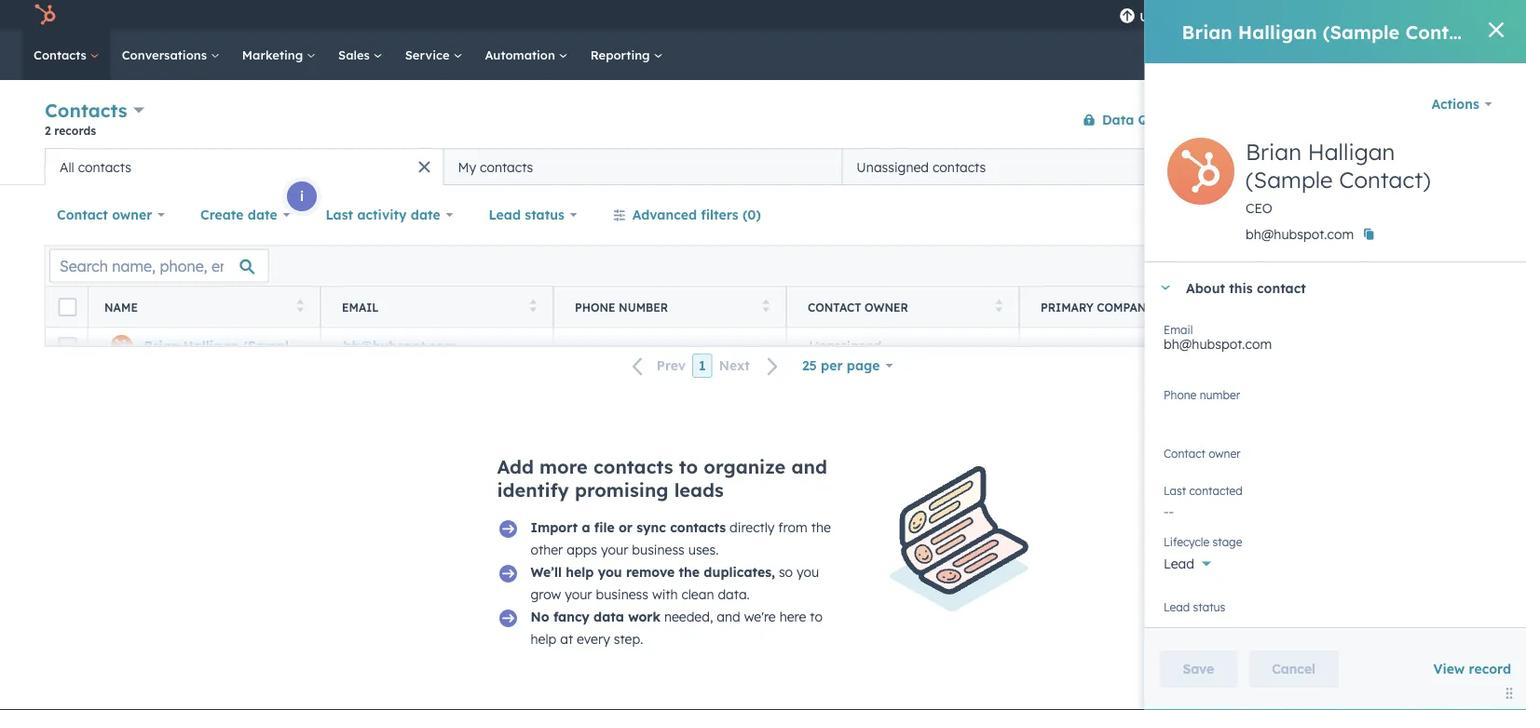 Task type: describe. For each thing, give the bounding box(es) containing it.
other
[[531, 542, 563, 559]]

0 vertical spatial contact)
[[1405, 20, 1486, 43]]

johnsmith
[[1418, 7, 1474, 22]]

last contacted
[[1163, 484, 1242, 498]]

contact inside button
[[1425, 113, 1466, 127]]

1 press to sort. element from the left
[[297, 300, 304, 315]]

-- button
[[553, 328, 786, 365]]

next button
[[712, 354, 790, 379]]

contact owner button
[[45, 197, 177, 234]]

3 - from the left
[[1042, 338, 1047, 355]]

all views
[[1412, 158, 1469, 175]]

1 button
[[692, 354, 712, 378]]

save button
[[1159, 651, 1238, 689]]

hubspot image
[[34, 4, 56, 26]]

notifications image
[[1359, 8, 1375, 25]]

6 - from the left
[[1280, 338, 1285, 355]]

-- inside button
[[576, 338, 587, 355]]

help inside needed, and we're here to help at every step.
[[531, 632, 556, 648]]

1 horizontal spatial contact
[[808, 300, 861, 314]]

2 records
[[45, 123, 96, 137]]

business inside so you grow your business with clean data.
[[596, 587, 648, 603]]

data
[[594, 609, 624, 626]]

sales
[[338, 47, 373, 62]]

organize
[[704, 456, 786, 479]]

fancy
[[553, 609, 590, 626]]

contacts button
[[45, 97, 145, 124]]

this
[[1229, 280, 1252, 296]]

0 horizontal spatial the
[[679, 565, 700, 581]]

actions
[[1431, 96, 1479, 112]]

settings image
[[1327, 8, 1344, 25]]

phone for phone number
[[1163, 388, 1196, 402]]

leads
[[674, 479, 724, 502]]

owner inside popup button
[[112, 207, 152, 223]]

next
[[719, 358, 750, 374]]

owner up unassigned button
[[865, 300, 908, 314]]

2 vertical spatial contact)
[[300, 338, 357, 355]]

0 vertical spatial brian halligan (sample contact)
[[1182, 20, 1486, 43]]

create for create date
[[200, 207, 244, 223]]

1
[[699, 358, 706, 374]]

contact inside dropdown button
[[1256, 280, 1306, 296]]

here
[[779, 609, 806, 626]]

create for create contact
[[1387, 113, 1422, 127]]

identify
[[497, 479, 569, 502]]

email for email bh@hubspot.com
[[1163, 323, 1192, 337]]

marketplaces image
[[1257, 8, 1274, 25]]

view
[[1311, 158, 1341, 175]]

advanced filters (0) button
[[601, 197, 773, 234]]

needed, and we're here to help at every step.
[[531, 609, 823, 648]]

export button
[[1315, 254, 1374, 278]]

0 vertical spatial halligan
[[1238, 20, 1317, 43]]

2
[[45, 123, 51, 137]]

views
[[1433, 158, 1469, 175]]

about
[[1186, 280, 1225, 296]]

search button
[[1478, 39, 1509, 71]]

date inside last activity date popup button
[[411, 207, 440, 223]]

sales link
[[327, 30, 394, 80]]

quality
[[1138, 111, 1186, 128]]

25 per page
[[802, 358, 880, 374]]

reporting link
[[579, 30, 674, 80]]

menu containing johnsmith
[[1106, 0, 1504, 30]]

records
[[54, 123, 96, 137]]

number
[[1199, 388, 1240, 402]]

unassigned for unassigned contacts
[[857, 159, 929, 175]]

remove
[[626, 565, 675, 581]]

lifecycle
[[1163, 535, 1209, 549]]

1 vertical spatial lead
[[1163, 556, 1194, 573]]

service link
[[394, 30, 474, 80]]

page
[[847, 358, 880, 374]]

last for last activity date
[[326, 207, 353, 223]]

we're
[[744, 609, 776, 626]]

stage
[[1212, 535, 1242, 549]]

or
[[619, 520, 633, 536]]

duplicates,
[[704, 565, 775, 581]]

marketing
[[242, 47, 307, 62]]

1 horizontal spatial lead status
[[1163, 600, 1225, 614]]

step.
[[614, 632, 643, 648]]

bh@hubspot.com button
[[320, 328, 553, 365]]

2 -- from the left
[[1042, 338, 1052, 355]]

contact) inside brian halligan (sample contact) ceo
[[1339, 166, 1430, 194]]

and inside needed, and we're here to help at every step.
[[717, 609, 740, 626]]

activity
[[357, 207, 407, 223]]

1 horizontal spatial brian
[[1182, 20, 1232, 43]]

contacts inside add more contacts to organize and identify promising leads
[[593, 456, 673, 479]]

import a file or sync contacts
[[531, 520, 726, 536]]

my contacts
[[458, 159, 533, 175]]

at
[[560, 632, 573, 648]]

and inside add more contacts to organize and identify promising leads
[[791, 456, 827, 479]]

upgrade
[[1140, 9, 1192, 24]]

brian inside brian halligan (sample contact) ceo
[[1245, 138, 1301, 166]]

apps
[[567, 542, 597, 559]]

1 horizontal spatial contact owner
[[808, 300, 908, 314]]

add for add more contacts to organize and identify promising leads
[[497, 456, 534, 479]]

cancel
[[1272, 661, 1315, 678]]

contacts for all contacts
[[78, 159, 131, 175]]

upgrade image
[[1119, 8, 1136, 25]]

business inside directly from the other apps your business uses.
[[632, 542, 685, 559]]

add view (3/5) button
[[1248, 148, 1400, 185]]

help button
[[1289, 0, 1320, 30]]

per
[[821, 358, 843, 374]]

grow
[[531, 587, 561, 603]]

view
[[1433, 661, 1465, 678]]

name
[[104, 300, 138, 314]]

contact inside popup button
[[57, 207, 108, 223]]

press to sort. image for email
[[530, 300, 537, 313]]

1 press to sort. image from the left
[[297, 300, 304, 313]]

directly from the other apps your business uses.
[[531, 520, 831, 559]]

contacts inside popup button
[[45, 99, 127, 122]]

all for all views
[[1412, 158, 1429, 175]]

date inside create date popup button
[[248, 207, 277, 223]]

unassigned for unassigned
[[809, 338, 882, 355]]

so you grow your business with clean data.
[[531, 565, 819, 603]]

i
[[300, 188, 304, 205]]

25
[[802, 358, 817, 374]]

your inside directly from the other apps your business uses.
[[601, 542, 628, 559]]

notifications button
[[1351, 0, 1383, 30]]

contacts for my contacts
[[480, 159, 533, 175]]

no owner button
[[1163, 443, 1507, 474]]

press to sort. image for phone number
[[763, 300, 770, 313]]

0 vertical spatial help
[[566, 565, 594, 581]]

create date button
[[188, 197, 302, 234]]

bh@hubspot.com link
[[343, 338, 456, 355]]

brian halligan (sample contact) link
[[144, 338, 357, 355]]

last for last activity date (cdt)
[[1274, 300, 1302, 314]]

no inside contact owner no owner
[[1163, 454, 1181, 470]]

my
[[458, 159, 476, 175]]

all contacts
[[60, 159, 131, 175]]

0 horizontal spatial brian
[[144, 338, 179, 355]]

1 vertical spatial no
[[531, 609, 549, 626]]

Last contacted text field
[[1163, 495, 1507, 525]]

columns
[[1421, 259, 1465, 273]]

file
[[594, 520, 615, 536]]

conversations
[[122, 47, 210, 62]]

2 vertical spatial (sample
[[243, 338, 296, 355]]



Task type: locate. For each thing, give the bounding box(es) containing it.
status up save
[[1193, 600, 1225, 614]]

1 vertical spatial brian
[[1245, 138, 1301, 166]]

actions button
[[1419, 86, 1504, 123]]

every
[[577, 632, 610, 648]]

date left i button
[[248, 207, 277, 223]]

my contacts button
[[443, 148, 842, 185]]

phone number
[[575, 300, 668, 314]]

contacts for unassigned contacts
[[933, 159, 986, 175]]

4 - from the left
[[1047, 338, 1052, 355]]

advanced
[[632, 207, 697, 223]]

ceo
[[1245, 200, 1272, 217]]

and
[[791, 456, 827, 479], [717, 609, 740, 626]]

we'll help you remove the duplicates,
[[531, 565, 775, 581]]

filters
[[701, 207, 739, 223]]

1 vertical spatial add
[[497, 456, 534, 479]]

edit
[[1397, 259, 1418, 273]]

Phone number text field
[[1163, 385, 1507, 422]]

and up from
[[791, 456, 827, 479]]

(0)
[[743, 207, 761, 223]]

2 vertical spatial last
[[1163, 484, 1186, 498]]

the right from
[[811, 520, 831, 536]]

contacts link
[[22, 30, 111, 80]]

0 horizontal spatial last
[[326, 207, 353, 223]]

0 horizontal spatial date
[[248, 207, 277, 223]]

0 vertical spatial create
[[1387, 113, 1422, 127]]

calling icon button
[[1211, 3, 1242, 27]]

press to sort. image
[[297, 300, 304, 313], [996, 300, 1002, 313]]

calling icon image
[[1218, 7, 1235, 24]]

0 vertical spatial status
[[525, 207, 565, 223]]

0 horizontal spatial email
[[342, 300, 379, 314]]

1 horizontal spatial the
[[811, 520, 831, 536]]

primary company column header
[[1019, 287, 1253, 328]]

add more contacts to organize and identify promising leads
[[497, 456, 827, 502]]

1 vertical spatial contact owner
[[808, 300, 908, 314]]

0 vertical spatial contact owner
[[57, 207, 152, 223]]

contact down actions
[[1425, 113, 1466, 127]]

1 horizontal spatial date
[[411, 207, 440, 223]]

press to sort. element left the primary
[[996, 300, 1002, 315]]

help image
[[1296, 8, 1313, 25]]

1 horizontal spatial status
[[1193, 600, 1225, 614]]

contact
[[57, 207, 108, 223], [808, 300, 861, 314], [1163, 447, 1205, 461]]

to inside add more contacts to organize and identify promising leads
[[679, 456, 698, 479]]

1 horizontal spatial you
[[797, 565, 819, 581]]

last
[[326, 207, 353, 223], [1274, 300, 1302, 314], [1163, 484, 1186, 498]]

press to sort. element for contact owner
[[996, 300, 1002, 315]]

i button
[[287, 182, 317, 211]]

0 vertical spatial lead
[[489, 207, 521, 223]]

contact owner up page
[[808, 300, 908, 314]]

0 vertical spatial contact
[[57, 207, 108, 223]]

contact right the this
[[1256, 280, 1306, 296]]

0 horizontal spatial create
[[200, 207, 244, 223]]

2 horizontal spatial --
[[1275, 338, 1285, 355]]

press to sort. element
[[297, 300, 304, 315], [530, 300, 537, 315], [763, 300, 770, 315], [996, 300, 1002, 315]]

brian down search name, phone, email addresses, or company search box
[[144, 338, 179, 355]]

and down data.
[[717, 609, 740, 626]]

1 vertical spatial unassigned
[[809, 338, 882, 355]]

0 vertical spatial contacts
[[34, 47, 90, 62]]

view record
[[1433, 661, 1511, 678]]

0 vertical spatial (sample
[[1323, 20, 1400, 43]]

data quality button
[[1070, 101, 1187, 138]]

0 horizontal spatial contact
[[1256, 280, 1306, 296]]

status inside lead status popup button
[[525, 207, 565, 223]]

2 horizontal spatial last
[[1274, 300, 1302, 314]]

0 vertical spatial email
[[342, 300, 379, 314]]

contacts banner
[[45, 95, 1481, 148]]

contacts down hubspot link
[[34, 47, 90, 62]]

contact up last contacted
[[1163, 447, 1205, 461]]

caret image
[[1159, 286, 1171, 290]]

prev button
[[621, 354, 692, 379]]

all down 2 records
[[60, 159, 74, 175]]

1 vertical spatial brian halligan (sample contact)
[[144, 338, 357, 355]]

2 press to sort. element from the left
[[530, 300, 537, 315]]

0 vertical spatial no
[[1163, 454, 1181, 470]]

record
[[1469, 661, 1511, 678]]

all inside "button"
[[60, 159, 74, 175]]

press to sort. image
[[530, 300, 537, 313], [763, 300, 770, 313]]

1 date from the left
[[248, 207, 277, 223]]

data quality
[[1102, 111, 1186, 128]]

0 vertical spatial contact
[[1425, 113, 1466, 127]]

to right here
[[810, 609, 823, 626]]

import
[[531, 520, 578, 536]]

add view (3/5)
[[1281, 158, 1377, 175]]

unassigned inside button
[[809, 338, 882, 355]]

the up clean
[[679, 565, 700, 581]]

2 vertical spatial contact
[[1163, 447, 1205, 461]]

needed,
[[664, 609, 713, 626]]

press to sort. image left phone number
[[530, 300, 537, 313]]

lifecycle stage
[[1163, 535, 1242, 549]]

create date
[[200, 207, 277, 223]]

contact up per
[[808, 300, 861, 314]]

1 horizontal spatial help
[[566, 565, 594, 581]]

1 vertical spatial your
[[565, 587, 592, 603]]

search image
[[1487, 48, 1500, 61]]

last inside last activity date popup button
[[326, 207, 353, 223]]

you right so
[[797, 565, 819, 581]]

owner up contacted at the bottom of page
[[1208, 447, 1240, 461]]

last activity date button
[[313, 197, 465, 234]]

1 vertical spatial the
[[679, 565, 700, 581]]

work
[[628, 609, 661, 626]]

2 date from the left
[[411, 207, 440, 223]]

marketplaces button
[[1246, 0, 1285, 30]]

press to sort. element left phone number
[[530, 300, 537, 315]]

press to sort. image left the primary
[[996, 300, 1002, 313]]

0 horizontal spatial press to sort. image
[[297, 300, 304, 313]]

hubspot link
[[22, 4, 70, 26]]

-- down the primary
[[1042, 338, 1052, 355]]

create up "all views"
[[1387, 113, 1422, 127]]

to left organize
[[679, 456, 698, 479]]

you left remove
[[598, 565, 622, 581]]

close image
[[1489, 22, 1504, 37]]

last left the activity
[[1274, 300, 1302, 314]]

the inside directly from the other apps your business uses.
[[811, 520, 831, 536]]

0 vertical spatial brian
[[1182, 20, 1232, 43]]

contacts
[[34, 47, 90, 62], [45, 99, 127, 122]]

lead status down 'my contacts'
[[489, 207, 565, 223]]

4 press to sort. element from the left
[[996, 300, 1002, 315]]

press to sort. element for email
[[530, 300, 537, 315]]

help down the apps
[[566, 565, 594, 581]]

2 you from the left
[[797, 565, 819, 581]]

1 vertical spatial lead status
[[1163, 600, 1225, 614]]

1 horizontal spatial no
[[1163, 454, 1181, 470]]

date
[[248, 207, 277, 223], [411, 207, 440, 223]]

1 horizontal spatial brian halligan (sample contact)
[[1182, 20, 1486, 43]]

john smith image
[[1398, 7, 1415, 23]]

contact inside contact owner no owner
[[1163, 447, 1205, 461]]

1 horizontal spatial create
[[1387, 113, 1422, 127]]

brian left the view
[[1245, 138, 1301, 166]]

0 horizontal spatial --
[[576, 338, 587, 355]]

0 vertical spatial your
[[601, 542, 628, 559]]

settings link
[[1324, 5, 1348, 25]]

unassigned contacts
[[857, 159, 986, 175]]

promising
[[575, 479, 669, 502]]

3 press to sort. element from the left
[[763, 300, 770, 315]]

contacts up the 'records'
[[45, 99, 127, 122]]

-- down phone number
[[576, 338, 587, 355]]

press to sort. element up next button
[[763, 300, 770, 315]]

create contact
[[1387, 113, 1466, 127]]

bh@hubspot.com inside button
[[343, 338, 456, 355]]

brian
[[1182, 20, 1232, 43], [1245, 138, 1301, 166], [144, 338, 179, 355]]

business up data
[[596, 587, 648, 603]]

1 you from the left
[[598, 565, 622, 581]]

-- right email bh@hubspot.com
[[1275, 338, 1285, 355]]

1 - from the left
[[576, 338, 581, 355]]

2 horizontal spatial brian
[[1245, 138, 1301, 166]]

create down all contacts "button"
[[200, 207, 244, 223]]

(sample inside brian halligan (sample contact) ceo
[[1245, 166, 1332, 194]]

help left 'at'
[[531, 632, 556, 648]]

about this contact
[[1186, 280, 1306, 296]]

your
[[601, 542, 628, 559], [565, 587, 592, 603]]

add
[[1281, 158, 1307, 175], [497, 456, 534, 479]]

create contact button
[[1371, 105, 1481, 135]]

(sample
[[1323, 20, 1400, 43], [1245, 166, 1332, 194], [243, 338, 296, 355]]

1 vertical spatial last
[[1274, 300, 1302, 314]]

3 -- from the left
[[1275, 338, 1285, 355]]

0 vertical spatial add
[[1281, 158, 1307, 175]]

contacts inside all contacts "button"
[[78, 159, 131, 175]]

2 press to sort. image from the left
[[996, 300, 1002, 313]]

0 vertical spatial the
[[811, 520, 831, 536]]

2 vertical spatial lead
[[1163, 600, 1189, 614]]

to inside needed, and we're here to help at every step.
[[810, 609, 823, 626]]

0 horizontal spatial all
[[60, 159, 74, 175]]

0 vertical spatial unassigned
[[857, 159, 929, 175]]

create inside popup button
[[200, 207, 244, 223]]

company
[[1097, 300, 1154, 314]]

1 horizontal spatial add
[[1281, 158, 1307, 175]]

sync
[[637, 520, 666, 536]]

your up fancy
[[565, 587, 592, 603]]

last right i button
[[326, 207, 353, 223]]

menu item
[[1205, 0, 1209, 30]]

contact owner inside 'contact owner' popup button
[[57, 207, 152, 223]]

all contacts button
[[45, 148, 443, 185]]

so
[[779, 565, 793, 581]]

1 vertical spatial create
[[200, 207, 244, 223]]

your down the file
[[601, 542, 628, 559]]

1 vertical spatial email
[[1163, 323, 1192, 337]]

press to sort. image up next button
[[763, 300, 770, 313]]

save
[[1183, 661, 1214, 678]]

1 horizontal spatial email
[[1163, 323, 1192, 337]]

2 - from the left
[[581, 338, 587, 355]]

1 horizontal spatial press to sort. image
[[763, 300, 770, 313]]

contact down 'all contacts'
[[57, 207, 108, 223]]

1 horizontal spatial to
[[810, 609, 823, 626]]

halligan
[[1238, 20, 1317, 43], [1307, 138, 1395, 166], [183, 338, 239, 355]]

press to sort. image up brian halligan (sample contact) "link"
[[297, 300, 304, 313]]

0 horizontal spatial you
[[598, 565, 622, 581]]

contacts inside my contacts button
[[480, 159, 533, 175]]

0 horizontal spatial brian halligan (sample contact)
[[144, 338, 357, 355]]

brian left marketplaces icon
[[1182, 20, 1232, 43]]

Search HubSpot search field
[[1264, 39, 1493, 71]]

0 horizontal spatial your
[[565, 587, 592, 603]]

export
[[1327, 259, 1362, 273]]

1 vertical spatial contact
[[808, 300, 861, 314]]

your inside so you grow your business with clean data.
[[565, 587, 592, 603]]

reporting
[[590, 47, 654, 62]]

1 vertical spatial (sample
[[1245, 166, 1332, 194]]

with
[[652, 587, 678, 603]]

all for all contacts
[[60, 159, 74, 175]]

1 horizontal spatial all
[[1412, 158, 1429, 175]]

press to sort. element for phone number
[[763, 300, 770, 315]]

1 -- from the left
[[576, 338, 587, 355]]

view record link
[[1433, 661, 1511, 678]]

add left more at the left of page
[[497, 456, 534, 479]]

owner up search name, phone, email addresses, or company search box
[[112, 207, 152, 223]]

last left contacted at the bottom of page
[[1163, 484, 1186, 498]]

phone left 'number'
[[575, 300, 615, 314]]

0 horizontal spatial status
[[525, 207, 565, 223]]

about this contact button
[[1145, 263, 1507, 313]]

you
[[598, 565, 622, 581], [797, 565, 819, 581]]

edit columns
[[1397, 259, 1465, 273]]

0 vertical spatial last
[[326, 207, 353, 223]]

1 horizontal spatial --
[[1042, 338, 1052, 355]]

add left the view
[[1281, 158, 1307, 175]]

contact owner no owner
[[1163, 447, 1240, 470]]

0 horizontal spatial to
[[679, 456, 698, 479]]

pagination navigation
[[621, 354, 790, 379]]

no fancy data work
[[531, 609, 661, 626]]

1 vertical spatial status
[[1193, 600, 1225, 614]]

last activity date (cdt)
[[1274, 300, 1427, 314]]

1 horizontal spatial and
[[791, 456, 827, 479]]

business
[[632, 542, 685, 559], [596, 587, 648, 603]]

0 vertical spatial phone
[[575, 300, 615, 314]]

1 all from the left
[[1412, 158, 1429, 175]]

unassigned contacts button
[[842, 148, 1241, 185]]

1 vertical spatial contact
[[1256, 280, 1306, 296]]

add for add view (3/5)
[[1281, 158, 1307, 175]]

halligan inside brian halligan (sample contact) ceo
[[1307, 138, 1395, 166]]

1 vertical spatial contact)
[[1339, 166, 1430, 194]]

2 press to sort. image from the left
[[763, 300, 770, 313]]

no up last contacted
[[1163, 454, 1181, 470]]

contact owner down 'all contacts'
[[57, 207, 152, 223]]

unassigned inside button
[[857, 159, 929, 175]]

you inside so you grow your business with clean data.
[[797, 565, 819, 581]]

no down grow
[[531, 609, 549, 626]]

0 horizontal spatial help
[[531, 632, 556, 648]]

0 horizontal spatial no
[[531, 609, 549, 626]]

2 horizontal spatial contact
[[1163, 447, 1205, 461]]

0 horizontal spatial add
[[497, 456, 534, 479]]

press to sort. element up brian halligan (sample contact) "link"
[[297, 300, 304, 315]]

email for email
[[342, 300, 379, 314]]

lead button
[[1163, 546, 1507, 577]]

5 - from the left
[[1275, 338, 1280, 355]]

owner up last contacted
[[1185, 454, 1222, 470]]

0 horizontal spatial phone
[[575, 300, 615, 314]]

1 vertical spatial to
[[810, 609, 823, 626]]

2 all from the left
[[60, 159, 74, 175]]

johnsmith button
[[1387, 0, 1502, 30]]

add inside add more contacts to organize and identify promising leads
[[497, 456, 534, 479]]

1 horizontal spatial press to sort. image
[[996, 300, 1002, 313]]

uses.
[[688, 542, 719, 559]]

menu
[[1106, 0, 1504, 30]]

add inside popup button
[[1281, 158, 1307, 175]]

date right activity
[[411, 207, 440, 223]]

business up we'll help you remove the duplicates,
[[632, 542, 685, 559]]

phone left number
[[1163, 388, 1196, 402]]

lead status up save
[[1163, 600, 1225, 614]]

1 horizontal spatial your
[[601, 542, 628, 559]]

phone for phone number
[[575, 300, 615, 314]]

status down 'my contacts'
[[525, 207, 565, 223]]

1 press to sort. image from the left
[[530, 300, 537, 313]]

all left views
[[1412, 158, 1429, 175]]

1 horizontal spatial phone
[[1163, 388, 1196, 402]]

last for last contacted
[[1163, 484, 1186, 498]]

activity
[[1305, 300, 1361, 314]]

(cdt)
[[1397, 300, 1427, 314]]

email up bh@hubspot.com link
[[342, 300, 379, 314]]

edit columns button
[[1385, 254, 1477, 278]]

automation
[[485, 47, 559, 62]]

create inside button
[[1387, 113, 1422, 127]]

email down caret icon
[[1163, 323, 1192, 337]]

0 vertical spatial and
[[791, 456, 827, 479]]

phone number
[[1163, 388, 1240, 402]]

1 horizontal spatial contact
[[1425, 113, 1466, 127]]

1 vertical spatial business
[[596, 587, 648, 603]]

contacted
[[1189, 484, 1242, 498]]

lead status inside popup button
[[489, 207, 565, 223]]

Search name, phone, email addresses, or company search field
[[49, 249, 269, 283]]

-
[[576, 338, 581, 355], [581, 338, 587, 355], [1042, 338, 1047, 355], [1047, 338, 1052, 355], [1275, 338, 1280, 355], [1280, 338, 1285, 355]]

2 vertical spatial brian
[[144, 338, 179, 355]]

1 horizontal spatial last
[[1163, 484, 1186, 498]]

0 horizontal spatial and
[[717, 609, 740, 626]]

1 vertical spatial phone
[[1163, 388, 1196, 402]]

2 vertical spatial halligan
[[183, 338, 239, 355]]

0 vertical spatial to
[[679, 456, 698, 479]]

contacts inside unassigned contacts button
[[933, 159, 986, 175]]

unassigned button
[[786, 328, 1019, 365]]

1 vertical spatial contacts
[[45, 99, 127, 122]]

0 horizontal spatial lead status
[[489, 207, 565, 223]]

email inside email bh@hubspot.com
[[1163, 323, 1192, 337]]



Task type: vqa. For each thing, say whether or not it's contained in the screenshot.


